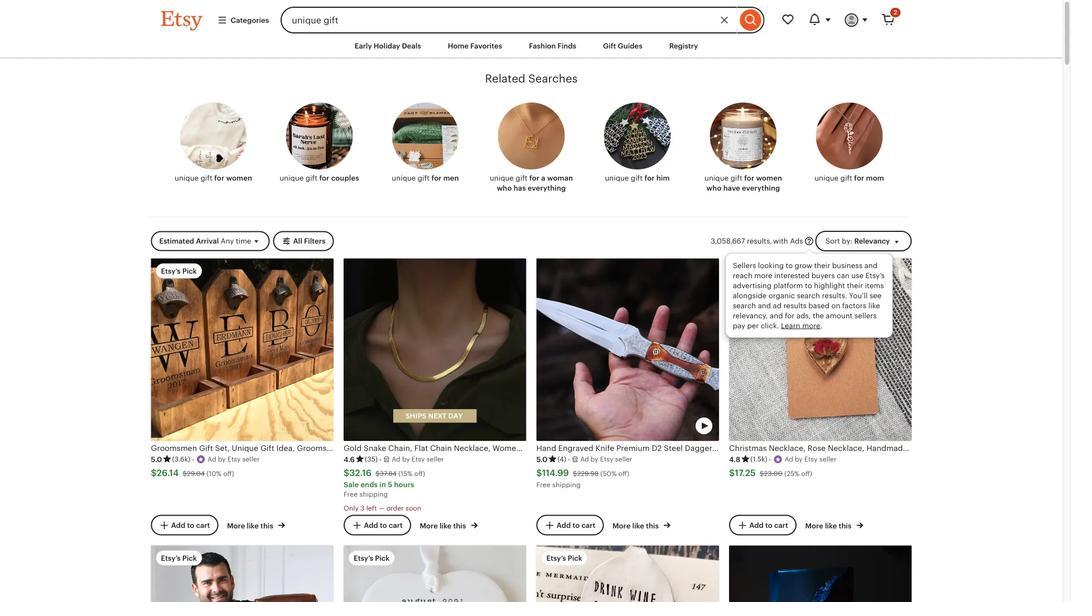 Task type: vqa. For each thing, say whether or not it's contained in the screenshot.
gift for for men
yes



Task type: locate. For each thing, give the bounding box(es) containing it.
0 vertical spatial shipping
[[553, 481, 581, 489]]

1 horizontal spatial 5.0
[[537, 456, 548, 464]]

categories
[[231, 16, 269, 24]]

4 cart from the left
[[775, 522, 789, 530]]

1 cart from the left
[[196, 522, 210, 530]]

1 everything from the left
[[528, 184, 566, 192]]

y up (25%
[[800, 456, 803, 464]]

learn
[[782, 322, 801, 330]]

more like this up personalized leather dopp kit bag, christmas gift, toiletry bag monogram, mens toiletry bag, leather travel gift for him - lifetime leather image
[[227, 522, 275, 531]]

$ down (1.5k)
[[760, 470, 765, 478]]

2 add to cart button from the left
[[344, 515, 411, 536]]

everything
[[528, 184, 566, 192], [743, 184, 781, 192]]

a for 32.16
[[392, 456, 397, 464]]

add to cart button down $ 114.99 $ 229.98 (50% off) free shipping
[[537, 515, 604, 536]]

more down the
[[803, 322, 821, 330]]

off) inside $ 17.25 $ 23.00 (25% off)
[[802, 470, 813, 478]]

cart for 114.99
[[582, 522, 596, 530]]

who left has
[[497, 184, 512, 192]]

personalized leather dopp kit bag, christmas gift, toiletry bag monogram, mens toiletry bag, leather travel gift for him - lifetime leather image
[[151, 546, 334, 603]]

2 add from the left
[[364, 522, 378, 530]]

1 horizontal spatial everything
[[743, 184, 781, 192]]

2 more from the left
[[420, 522, 438, 531]]

early
[[355, 42, 372, 50]]

related
[[485, 72, 526, 85]]

etsy's
[[161, 267, 181, 275], [866, 272, 885, 280], [161, 555, 181, 563], [354, 555, 374, 563], [547, 555, 566, 563]]

(15%
[[399, 470, 413, 478]]

a d b y etsy seller up the (10% at the left of page
[[208, 456, 260, 464]]

3 b from the left
[[591, 456, 595, 464]]

1 horizontal spatial women
[[757, 174, 783, 182]]

filters
[[304, 237, 326, 246]]

unique gift for him
[[605, 174, 670, 182]]

more down looking at the top of page
[[755, 272, 773, 280]]

b up (15%
[[402, 456, 407, 464]]

0 horizontal spatial 5.0
[[151, 456, 162, 464]]

add to cart button for 26.14
[[151, 515, 218, 536]]

3 d from the left
[[585, 456, 589, 464]]

1 5.0 from the left
[[151, 456, 162, 464]]

home favorites link
[[440, 36, 511, 56]]

0 horizontal spatial etsy's pick link
[[151, 546, 334, 603]]

more like this link for 114.99
[[613, 520, 671, 531]]

a d b y etsy seller up (15%
[[392, 456, 444, 464]]

2 b from the left
[[402, 456, 407, 464]]

and left ad
[[758, 302, 772, 310]]

1 horizontal spatial search
[[797, 292, 821, 300]]

0 vertical spatial their
[[815, 262, 831, 270]]

alongside
[[733, 292, 767, 300]]

d up the (10% at the left of page
[[212, 456, 216, 464]]

add to cart button down —
[[344, 515, 411, 536]]

2 this from the left
[[454, 522, 466, 531]]

add to cart button for 114.99
[[537, 515, 604, 536]]

pick
[[182, 267, 197, 275], [182, 555, 197, 563], [375, 555, 390, 563], [568, 555, 583, 563]]

scuba diving deep sea exploration night light , customizable epoxy wood light, free diving, home decor unique gift, christmas gift image
[[730, 546, 912, 603]]

3
[[361, 505, 365, 512]]

and down ad
[[770, 312, 784, 320]]

1 etsy from the left
[[228, 456, 241, 464]]

more like this link up scuba diving deep sea exploration night light , customizable epoxy wood light, free diving, home decor unique gift, christmas gift image
[[806, 520, 864, 531]]

estimated arrival any time
[[159, 237, 251, 246]]

add to cart button down $ 26.14 $ 29.04 (10% off)
[[151, 515, 218, 536]]

like up drink wine read books be happy vintage spoon bookmark, girlfriend gift, christmas gift, stocking stuffer, wine gift, gift for mom image
[[633, 522, 645, 531]]

etsy for 17.25
[[805, 456, 818, 464]]

off) for 26.14
[[223, 470, 234, 478]]

2 · from the left
[[380, 456, 382, 464]]

more like this up drink wine read books be happy vintage spoon bookmark, girlfriend gift, christmas gift, stocking stuffer, wine gift, gift for mom image
[[613, 522, 661, 531]]

product video element for personalized leather dopp kit bag, christmas gift, toiletry bag monogram, mens toiletry bag, leather travel gift for him - lifetime leather image
[[151, 546, 334, 603]]

2 gift from the left
[[306, 174, 318, 182]]

y for 26.14
[[222, 456, 226, 464]]

1 horizontal spatial shipping
[[553, 481, 581, 489]]

2 horizontal spatial etsy's pick link
[[537, 546, 720, 603]]

to down 23.00
[[766, 522, 773, 530]]

like for 17.25
[[826, 522, 838, 531]]

3 add to cart button from the left
[[537, 515, 604, 536]]

· right (1.5k)
[[770, 456, 772, 464]]

1 b from the left
[[218, 456, 222, 464]]

more up personalized leather dopp kit bag, christmas gift, toiletry bag monogram, mens toiletry bag, leather travel gift for him - lifetime leather image
[[227, 522, 245, 531]]

1 add from the left
[[171, 522, 185, 530]]

0 vertical spatial and
[[865, 262, 878, 270]]

· for 32.16
[[380, 456, 382, 464]]

more
[[227, 522, 245, 531], [420, 522, 438, 531], [613, 522, 631, 531], [806, 522, 824, 531]]

results,
[[747, 237, 773, 245]]

add to cart for 32.16
[[364, 522, 403, 530]]

1 who from the left
[[497, 184, 512, 192]]

product video element for hand engraved knife premium d2 steel dagger knife, unique gift for husband, anniversary gift for him custom handmade hunting pocket knife image
[[537, 259, 720, 441]]

add down 26.14
[[171, 522, 185, 530]]

like for 32.16
[[440, 522, 452, 531]]

add to cart down 23.00
[[750, 522, 789, 530]]

2 d from the left
[[396, 456, 401, 464]]

5.0 up 26.14
[[151, 456, 162, 464]]

3 unique from the left
[[392, 174, 416, 182]]

add for 114.99
[[557, 522, 571, 530]]

0 horizontal spatial free
[[344, 491, 358, 498]]

7 unique from the left
[[815, 174, 839, 182]]

b for 32.16
[[402, 456, 407, 464]]

1 gift from the left
[[201, 174, 213, 182]]

platform
[[774, 282, 804, 290]]

0 horizontal spatial more
[[755, 272, 773, 280]]

4 y from the left
[[800, 456, 803, 464]]

product video element for scuba diving deep sea exploration night light , customizable epoxy wood light, free diving, home decor unique gift, christmas gift image
[[730, 546, 912, 603]]

unique for for mom
[[815, 174, 839, 182]]

relevancy,
[[733, 312, 769, 320]]

5 gift from the left
[[631, 174, 643, 182]]

off) inside $ 26.14 $ 29.04 (10% off)
[[223, 470, 234, 478]]

y up (15%
[[406, 456, 410, 464]]

more up scuba diving deep sea exploration night light , customizable epoxy wood light, free diving, home decor unique gift, christmas gift image
[[806, 522, 824, 531]]

unique for for women
[[175, 174, 199, 182]]

shipping
[[553, 481, 581, 489], [360, 491, 388, 498]]

left
[[367, 505, 377, 512]]

to down 29.04 at the bottom of the page
[[187, 522, 194, 530]]

a left woman
[[542, 174, 546, 182]]

1 unique from the left
[[175, 174, 199, 182]]

2 etsy from the left
[[412, 456, 425, 464]]

0 horizontal spatial women
[[226, 174, 252, 182]]

add down 17.25
[[750, 522, 764, 530]]

more like this link up drink wine read books be happy vintage spoon bookmark, girlfriend gift, christmas gift, stocking stuffer, wine gift, gift for mom image
[[613, 520, 671, 531]]

Search for anything text field
[[281, 7, 738, 33]]

order
[[387, 505, 404, 512]]

1 horizontal spatial etsy's pick link
[[344, 546, 527, 603]]

more down soon
[[420, 522, 438, 531]]

amount
[[827, 312, 853, 320]]

everything inside for women who have everything
[[743, 184, 781, 192]]

0 horizontal spatial who
[[497, 184, 512, 192]]

etsy for 114.99
[[601, 456, 614, 464]]

4 more from the left
[[806, 522, 824, 531]]

who inside the 'for a woman who has everything'
[[497, 184, 512, 192]]

1 off) from the left
[[223, 470, 234, 478]]

1 vertical spatial shipping
[[360, 491, 388, 498]]

$ 17.25 $ 23.00 (25% off)
[[730, 469, 813, 479]]

0 vertical spatial free
[[537, 481, 551, 489]]

off) right the (10% at the left of page
[[223, 470, 234, 478]]

y up 229.98 at the bottom of page
[[595, 456, 599, 464]]

b up 229.98 at the bottom of page
[[591, 456, 595, 464]]

cart
[[196, 522, 210, 530], [389, 522, 403, 530], [582, 522, 596, 530], [775, 522, 789, 530]]

2 cart from the left
[[389, 522, 403, 530]]

1 more like this link from the left
[[227, 520, 285, 531]]

free down 114.99
[[537, 481, 551, 489]]

1 add to cart button from the left
[[151, 515, 218, 536]]

etsy up $ 26.14 $ 29.04 (10% off)
[[228, 456, 241, 464]]

0 horizontal spatial their
[[815, 262, 831, 270]]

for inside sellers looking to grow their business and reach more interested buyers can use etsy's advertising platform to highlight their items alongside organic search results. you'll see search and ad results based on factors like relevancy, and for ads, the amount sellers pay per click.
[[785, 312, 795, 320]]

this
[[261, 522, 274, 531], [454, 522, 466, 531], [647, 522, 659, 531], [839, 522, 852, 531]]

None search field
[[281, 7, 765, 33]]

1 horizontal spatial unique gift
[[705, 174, 745, 182]]

d
[[212, 456, 216, 464], [396, 456, 401, 464], [585, 456, 589, 464], [790, 456, 794, 464]]

off) inside $ 32.16 $ 37.84 (15% off) sale ends in 5 hours free shipping
[[415, 470, 425, 478]]

off) right (25%
[[802, 470, 813, 478]]

off) for 17.25
[[802, 470, 813, 478]]

add to cart down $ 114.99 $ 229.98 (50% off) free shipping
[[557, 522, 596, 530]]

this for 17.25
[[839, 522, 852, 531]]

more like this for 26.14
[[227, 522, 275, 531]]

cart down 23.00
[[775, 522, 789, 530]]

interested
[[775, 272, 810, 280]]

1 vertical spatial search
[[733, 302, 757, 310]]

a
[[542, 174, 546, 182], [208, 456, 212, 464], [392, 456, 397, 464], [581, 456, 585, 464], [785, 456, 790, 464]]

highlight
[[815, 282, 846, 290]]

cart down order
[[389, 522, 403, 530]]

their down use
[[848, 282, 864, 290]]

product video element for the married ornament, wedding gift, wedding date ornament, calendar, anniversary gift, our first christmas, newlywed gift, engagement gift image
[[344, 546, 527, 603]]

0 vertical spatial more
[[755, 272, 773, 280]]

more for 17.25
[[806, 522, 824, 531]]

4.6
[[344, 456, 355, 464]]

2 5.0 from the left
[[537, 456, 548, 464]]

this up personalized leather dopp kit bag, christmas gift, toiletry bag monogram, mens toiletry bag, leather travel gift for him - lifetime leather image
[[261, 522, 274, 531]]

a for 26.14
[[208, 456, 212, 464]]

4 · from the left
[[770, 456, 772, 464]]

their up buyers
[[815, 262, 831, 270]]

organic
[[769, 292, 796, 300]]

who left the have
[[707, 184, 722, 192]]

·
[[192, 456, 194, 464], [380, 456, 382, 464], [568, 456, 571, 464], [770, 456, 772, 464]]

to down only 3 left — order soon
[[380, 522, 387, 530]]

categories button
[[209, 10, 278, 30]]

this up drink wine read books be happy vintage spoon bookmark, girlfriend gift, christmas gift, stocking stuffer, wine gift, gift for mom image
[[647, 522, 659, 531]]

b up the (10% at the left of page
[[218, 456, 222, 464]]

· right (4)
[[568, 456, 571, 464]]

3 etsy's pick link from the left
[[537, 546, 720, 603]]

23.00
[[765, 470, 783, 478]]

a up (25%
[[785, 456, 790, 464]]

add
[[171, 522, 185, 530], [364, 522, 378, 530], [557, 522, 571, 530], [750, 522, 764, 530]]

4 gift from the left
[[516, 174, 528, 182]]

0 vertical spatial search
[[797, 292, 821, 300]]

like up personalized leather dopp kit bag, christmas gift, toiletry bag monogram, mens toiletry bag, leather travel gift for him - lifetime leather image
[[247, 522, 259, 531]]

1 y from the left
[[222, 456, 226, 464]]

$ up sale
[[344, 469, 350, 479]]

add to cart for 114.99
[[557, 522, 596, 530]]

2 a d b y etsy seller from the left
[[392, 456, 444, 464]]

$ inside $ 26.14 $ 29.04 (10% off)
[[183, 470, 187, 478]]

more like this link
[[227, 520, 285, 531], [420, 520, 478, 531], [613, 520, 671, 531], [806, 520, 864, 531]]

$ down '(3.6k)'
[[183, 470, 187, 478]]

to down $ 114.99 $ 229.98 (50% off) free shipping
[[573, 522, 580, 530]]

for
[[214, 174, 225, 182], [320, 174, 330, 182], [432, 174, 442, 182], [530, 174, 540, 182], [645, 174, 655, 182], [745, 174, 755, 182], [855, 174, 865, 182], [785, 312, 795, 320]]

0 horizontal spatial unique gift
[[490, 174, 530, 182]]

1 more from the left
[[227, 522, 245, 531]]

5.0 for 26.14
[[151, 456, 162, 464]]

3 a d b y etsy seller from the left
[[581, 456, 633, 464]]

3 seller from the left
[[616, 456, 633, 464]]

etsy's pick
[[161, 267, 197, 275], [161, 555, 197, 563], [354, 555, 390, 563], [547, 555, 583, 563]]

more like this link down soon
[[420, 520, 478, 531]]

him
[[657, 174, 670, 182]]

their
[[815, 262, 831, 270], [848, 282, 864, 290]]

1 horizontal spatial more
[[803, 322, 821, 330]]

gold snake chain, flat chain necklace, women necklace, unique gift, 18k gold chain, 925 silver snake necklace, men necklace, gift for him image
[[344, 259, 527, 441]]

b for 114.99
[[591, 456, 595, 464]]

1 more like this from the left
[[227, 522, 275, 531]]

search up based
[[797, 292, 821, 300]]

more up drink wine read books be happy vintage spoon bookmark, girlfriend gift, christmas gift, stocking stuffer, wine gift, gift for mom image
[[613, 522, 631, 531]]

search down alongside
[[733, 302, 757, 310]]

3 add from the left
[[557, 522, 571, 530]]

4 a d b y etsy seller from the left
[[785, 456, 837, 464]]

2 who from the left
[[707, 184, 722, 192]]

· right (35)
[[380, 456, 382, 464]]

0 horizontal spatial shipping
[[360, 491, 388, 498]]

gift for for him
[[631, 174, 643, 182]]

17.25
[[735, 469, 756, 479]]

off) right (15%
[[415, 470, 425, 478]]

cart down 29.04 at the bottom of the page
[[196, 522, 210, 530]]

free inside $ 114.99 $ 229.98 (50% off) free shipping
[[537, 481, 551, 489]]

2 everything from the left
[[743, 184, 781, 192]]

relevancy
[[855, 237, 891, 245]]

add to cart button for 32.16
[[344, 515, 411, 536]]

unique gift for men
[[392, 174, 459, 182]]

more like this down soon
[[420, 522, 468, 531]]

(3.6k)
[[172, 456, 190, 464]]

add down left
[[364, 522, 378, 530]]

4 etsy from the left
[[805, 456, 818, 464]]

a d b y etsy seller up (50%
[[581, 456, 633, 464]]

a up 37.84
[[392, 456, 397, 464]]

0 horizontal spatial everything
[[528, 184, 566, 192]]

4 add to cart from the left
[[750, 522, 789, 530]]

2 unique from the left
[[280, 174, 304, 182]]

d up (25%
[[790, 456, 794, 464]]

$ right 114.99
[[573, 470, 578, 478]]

3 etsy from the left
[[601, 456, 614, 464]]

etsy up (15%
[[412, 456, 425, 464]]

a up 229.98 at the bottom of page
[[581, 456, 585, 464]]

business
[[833, 262, 863, 270]]

everything down woman
[[528, 184, 566, 192]]

off) for 32.16
[[415, 470, 425, 478]]

gift guides
[[604, 42, 643, 50]]

etsy up (50%
[[601, 456, 614, 464]]

1 vertical spatial free
[[344, 491, 358, 498]]

seller for 17.25
[[820, 456, 837, 464]]

unique gift up has
[[490, 174, 530, 182]]

shipping down ends on the left
[[360, 491, 388, 498]]

1 horizontal spatial free
[[537, 481, 551, 489]]

menu bar containing early holiday deals
[[141, 33, 923, 59]]

add down $ 114.99 $ 229.98 (50% off) free shipping
[[557, 522, 571, 530]]

1 d from the left
[[212, 456, 216, 464]]

add to cart button
[[151, 515, 218, 536], [344, 515, 411, 536], [537, 515, 604, 536], [730, 515, 797, 536]]

off) for 114.99
[[619, 470, 630, 478]]

more like this link up personalized leather dopp kit bag, christmas gift, toiletry bag monogram, mens toiletry bag, leather travel gift for him - lifetime leather image
[[227, 520, 285, 531]]

etsy for 32.16
[[412, 456, 425, 464]]

a d b y etsy seller
[[208, 456, 260, 464], [392, 456, 444, 464], [581, 456, 633, 464], [785, 456, 837, 464]]

add to cart button down $ 17.25 $ 23.00 (25% off)
[[730, 515, 797, 536]]

menu bar
[[141, 33, 923, 59]]

4 off) from the left
[[802, 470, 813, 478]]

4 add from the left
[[750, 522, 764, 530]]

y for 32.16
[[406, 456, 410, 464]]

5.0 up 114.99
[[537, 456, 548, 464]]

4 this from the left
[[839, 522, 852, 531]]

with
[[774, 237, 789, 245]]

1 a d b y etsy seller from the left
[[208, 456, 260, 464]]

5 unique from the left
[[605, 174, 629, 182]]

y up $ 26.14 $ 29.04 (10% off)
[[222, 456, 226, 464]]

3 · from the left
[[568, 456, 571, 464]]

3 y from the left
[[595, 456, 599, 464]]

$ up in
[[376, 470, 380, 478]]

2 more like this link from the left
[[420, 520, 478, 531]]

can
[[837, 272, 850, 280]]

gift for for mom
[[841, 174, 853, 182]]

2 more like this from the left
[[420, 522, 468, 531]]

3 more like this link from the left
[[613, 520, 671, 531]]

1 this from the left
[[261, 522, 274, 531]]

add to cart for 17.25
[[750, 522, 789, 530]]

1 unique gift from the left
[[490, 174, 530, 182]]

1 add to cart from the left
[[171, 522, 210, 530]]

everything right the have
[[743, 184, 781, 192]]

more inside sellers looking to grow their business and reach more interested buyers can use etsy's advertising platform to highlight their items alongside organic search results. you'll see search and ad results based on factors like relevancy, and for ads, the amount sellers pay per click.
[[755, 272, 773, 280]]

2 add to cart from the left
[[364, 522, 403, 530]]

1 seller from the left
[[243, 456, 260, 464]]

4 b from the left
[[796, 456, 800, 464]]

more for 26.14
[[227, 522, 245, 531]]

this up the married ornament, wedding gift, wedding date ornament, calendar, anniversary gift, our first christmas, newlywed gift, engagement gift image
[[454, 522, 466, 531]]

4 add to cart button from the left
[[730, 515, 797, 536]]

unique
[[175, 174, 199, 182], [280, 174, 304, 182], [392, 174, 416, 182], [490, 174, 514, 182], [605, 174, 629, 182], [705, 174, 729, 182], [815, 174, 839, 182]]

1 horizontal spatial their
[[848, 282, 864, 290]]

d for 114.99
[[585, 456, 589, 464]]

looking
[[759, 262, 784, 270]]

7 gift from the left
[[841, 174, 853, 182]]

sellers
[[733, 262, 757, 270]]

like up scuba diving deep sea exploration night light , customizable epoxy wood light, free diving, home decor unique gift, christmas gift image
[[826, 522, 838, 531]]

all filters button
[[273, 231, 334, 252]]

tooltip
[[726, 251, 894, 338]]

5.0
[[151, 456, 162, 464], [537, 456, 548, 464]]

2 y from the left
[[406, 456, 410, 464]]

2 women from the left
[[757, 174, 783, 182]]

off) inside $ 114.99 $ 229.98 (50% off) free shipping
[[619, 470, 630, 478]]

1 · from the left
[[192, 456, 194, 464]]

etsy up $ 17.25 $ 23.00 (25% off)
[[805, 456, 818, 464]]

4 seller from the left
[[820, 456, 837, 464]]

more
[[755, 272, 773, 280], [803, 322, 821, 330]]

cart for 32.16
[[389, 522, 403, 530]]

gift guides link
[[595, 36, 651, 56]]

to for 26.14
[[187, 522, 194, 530]]

shipping down 114.99
[[553, 481, 581, 489]]

like
[[869, 302, 881, 310], [247, 522, 259, 531], [440, 522, 452, 531], [633, 522, 645, 531], [826, 522, 838, 531]]

b up (25%
[[796, 456, 800, 464]]

3 more like this from the left
[[613, 522, 661, 531]]

4 more like this from the left
[[806, 522, 854, 531]]

3 this from the left
[[647, 522, 659, 531]]

d up (15%
[[396, 456, 401, 464]]

unique gift for have
[[705, 174, 745, 182]]

unique gift for couples
[[280, 174, 359, 182]]

(4)
[[558, 456, 567, 464]]

more like this up scuba diving deep sea exploration night light , customizable epoxy wood light, free diving, home decor unique gift, christmas gift image
[[806, 522, 854, 531]]

favorites
[[471, 42, 503, 50]]

search
[[797, 292, 821, 300], [733, 302, 757, 310]]

product video element
[[537, 259, 720, 441], [151, 546, 334, 603], [344, 546, 527, 603], [730, 546, 912, 603]]

like up the married ornament, wedding gift, wedding date ornament, calendar, anniversary gift, our first christmas, newlywed gift, engagement gift image
[[440, 522, 452, 531]]

4 more like this link from the left
[[806, 520, 864, 531]]

37.84
[[380, 470, 397, 478]]

1 horizontal spatial who
[[707, 184, 722, 192]]

a up the (10% at the left of page
[[208, 456, 212, 464]]

3 gift from the left
[[418, 174, 430, 182]]

christmas necklace, rose necklace, handmade flower jewelry, gift for her, flower lover gift, unique gift for girlfriend, minimalist necklace image
[[730, 259, 912, 441]]

3 cart from the left
[[582, 522, 596, 530]]

3,058,667
[[711, 237, 746, 245]]

3 off) from the left
[[619, 470, 630, 478]]

arrival
[[196, 237, 219, 246]]

2 off) from the left
[[415, 470, 425, 478]]

d up 229.98 at the bottom of page
[[585, 456, 589, 464]]

reach
[[733, 272, 753, 280]]

free down sale
[[344, 491, 358, 498]]

sellers
[[855, 312, 877, 320]]

soon
[[406, 505, 422, 512]]

1 vertical spatial more
[[803, 322, 821, 330]]

like inside sellers looking to grow their business and reach more interested buyers can use etsy's advertising platform to highlight their items alongside organic search results. you'll see search and ad results based on factors like relevancy, and for ads, the amount sellers pay per click.
[[869, 302, 881, 310]]

men
[[444, 174, 459, 182]]

this for 114.99
[[647, 522, 659, 531]]

etsy's pick link
[[151, 546, 334, 603], [344, 546, 527, 603], [537, 546, 720, 603]]

3 more from the left
[[613, 522, 631, 531]]

2 vertical spatial and
[[770, 312, 784, 320]]

like down see
[[869, 302, 881, 310]]

for women who have everything
[[707, 174, 783, 192]]

2 seller from the left
[[427, 456, 444, 464]]

mom
[[867, 174, 885, 182]]

3 add to cart from the left
[[557, 522, 596, 530]]

unique gift up the have
[[705, 174, 745, 182]]

this up scuba diving deep sea exploration night light , customizable epoxy wood light, free diving, home decor unique gift, christmas gift image
[[839, 522, 852, 531]]

2 unique gift from the left
[[705, 174, 745, 182]]

off) right (50%
[[619, 470, 630, 478]]

add to cart down only 3 left — order soon
[[364, 522, 403, 530]]

4 d from the left
[[790, 456, 794, 464]]

off)
[[223, 470, 234, 478], [415, 470, 425, 478], [619, 470, 630, 478], [802, 470, 813, 478]]



Task type: describe. For each thing, give the bounding box(es) containing it.
—
[[379, 505, 385, 512]]

use
[[852, 272, 864, 280]]

229.98
[[578, 470, 599, 478]]

add for 32.16
[[364, 522, 378, 530]]

registry link
[[661, 36, 707, 56]]

deals
[[402, 42, 421, 50]]

5.0 for 114.99
[[537, 456, 548, 464]]

any
[[221, 237, 234, 246]]

has
[[514, 184, 526, 192]]

a inside the 'for a woman who has everything'
[[542, 174, 546, 182]]

fashion
[[529, 42, 556, 50]]

a d b y etsy seller for 17.25
[[785, 456, 837, 464]]

this for 32.16
[[454, 522, 466, 531]]

add to cart for 26.14
[[171, 522, 210, 530]]

drink wine read books be happy vintage spoon bookmark, girlfriend gift, christmas gift, stocking stuffer, wine gift, gift for mom image
[[537, 546, 720, 603]]

gift for for couples
[[306, 174, 318, 182]]

for inside the 'for a woman who has everything'
[[530, 174, 540, 182]]

you'll
[[850, 292, 868, 300]]

a d b y etsy seller for 26.14
[[208, 456, 260, 464]]

6 unique from the left
[[705, 174, 729, 182]]

to for 114.99
[[573, 522, 580, 530]]

b for 26.14
[[218, 456, 222, 464]]

with ads
[[774, 237, 804, 245]]

by:
[[843, 237, 853, 245]]

$ inside $ 17.25 $ 23.00 (25% off)
[[760, 470, 765, 478]]

· for 26.14
[[192, 456, 194, 464]]

home favorites
[[448, 42, 503, 50]]

y for 17.25
[[800, 456, 803, 464]]

$ left 229.98 at the bottom of page
[[537, 469, 542, 479]]

$ down 4.8
[[730, 469, 735, 479]]

29.04
[[187, 470, 205, 478]]

more for 32.16
[[420, 522, 438, 531]]

time
[[236, 237, 251, 246]]

finds
[[558, 42, 577, 50]]

for inside for women who have everything
[[745, 174, 755, 182]]

more like this link for 32.16
[[420, 520, 478, 531]]

etsy's inside sellers looking to grow their business and reach more interested buyers can use etsy's advertising platform to highlight their items alongside organic search results. you'll see search and ad results based on factors like relevancy, and for ads, the amount sellers pay per click.
[[866, 272, 885, 280]]

unique for for men
[[392, 174, 416, 182]]

fashion finds
[[529, 42, 577, 50]]

like for 26.14
[[247, 522, 259, 531]]

click.
[[761, 322, 780, 330]]

only
[[344, 505, 359, 512]]

for a woman who has everything
[[497, 174, 573, 192]]

grow
[[795, 262, 813, 270]]

shipping inside $ 32.16 $ 37.84 (15% off) sale ends in 5 hours free shipping
[[360, 491, 388, 498]]

items
[[866, 282, 885, 290]]

sort
[[826, 237, 841, 245]]

unique for for him
[[605, 174, 629, 182]]

unique gift for women
[[175, 174, 252, 182]]

more like this for 17.25
[[806, 522, 854, 531]]

seller for 32.16
[[427, 456, 444, 464]]

more like this link for 26.14
[[227, 520, 285, 531]]

learn more .
[[782, 322, 823, 330]]

married ornament, wedding gift, wedding date ornament, calendar, anniversary gift, our first christmas, newlywed gift, engagement gift image
[[344, 546, 527, 603]]

a for 114.99
[[581, 456, 585, 464]]

· for 17.25
[[770, 456, 772, 464]]

32.16
[[350, 469, 372, 479]]

only 3 left — order soon
[[344, 505, 422, 512]]

.
[[821, 322, 823, 330]]

unique gift for who
[[490, 174, 530, 182]]

shipping inside $ 114.99 $ 229.98 (50% off) free shipping
[[553, 481, 581, 489]]

estimated
[[159, 237, 194, 246]]

a d b y etsy seller for 32.16
[[392, 456, 444, 464]]

to for 17.25
[[766, 522, 773, 530]]

· for 114.99
[[568, 456, 571, 464]]

ad
[[773, 302, 782, 310]]

gift for for women
[[201, 174, 213, 182]]

(10%
[[207, 470, 222, 478]]

etsy for 26.14
[[228, 456, 241, 464]]

6 gift from the left
[[731, 174, 743, 182]]

1 etsy's pick link from the left
[[151, 546, 334, 603]]

to up interested
[[786, 262, 793, 270]]

this for 26.14
[[261, 522, 274, 531]]

based
[[809, 302, 830, 310]]

sellers looking to grow their business and reach more interested buyers can use etsy's advertising platform to highlight their items alongside organic search results. you'll see search and ad results based on factors like relevancy, and for ads, the amount sellers pay per click.
[[733, 262, 885, 330]]

sort by: relevancy
[[826, 237, 891, 245]]

free inside $ 32.16 $ 37.84 (15% off) sale ends in 5 hours free shipping
[[344, 491, 358, 498]]

sale
[[344, 481, 359, 489]]

(1.5k)
[[751, 456, 768, 464]]

tooltip containing sellers looking to grow their business and reach more interested buyers can use etsy's advertising platform to highlight their items alongside organic search results. you'll see search and ad results based on factors like relevancy, and for ads, the amount sellers pay per click.
[[726, 251, 894, 338]]

$ left 29.04 at the bottom of the page
[[151, 469, 157, 479]]

guides
[[618, 42, 643, 50]]

b for 17.25
[[796, 456, 800, 464]]

d for 26.14
[[212, 456, 216, 464]]

everything inside the 'for a woman who has everything'
[[528, 184, 566, 192]]

1 vertical spatial their
[[848, 282, 864, 290]]

1 women from the left
[[226, 174, 252, 182]]

hours
[[394, 481, 415, 489]]

$ 114.99 $ 229.98 (50% off) free shipping
[[537, 469, 630, 489]]

searches
[[529, 72, 578, 85]]

add for 17.25
[[750, 522, 764, 530]]

in
[[380, 481, 386, 489]]

unique for for couples
[[280, 174, 304, 182]]

advertising
[[733, 282, 772, 290]]

the
[[813, 312, 825, 320]]

holiday
[[374, 42, 400, 50]]

more like this link for 17.25
[[806, 520, 864, 531]]

woman
[[548, 174, 573, 182]]

more for 114.99
[[613, 522, 631, 531]]

like for 114.99
[[633, 522, 645, 531]]

add to cart button for 17.25
[[730, 515, 797, 536]]

$ 26.14 $ 29.04 (10% off)
[[151, 469, 234, 479]]

factors
[[843, 302, 867, 310]]

gift
[[604, 42, 617, 50]]

unique gift for mom
[[815, 174, 885, 182]]

(25%
[[785, 470, 800, 478]]

add for 26.14
[[171, 522, 185, 530]]

groomsmen gift set, unique gift idea, groomsmen gifts, rustic engraved beer bottle opener, cap catcher, weddings, gift & mementos, bar sign image
[[151, 259, 334, 441]]

114.99
[[542, 469, 569, 479]]

on
[[832, 302, 841, 310]]

cart for 26.14
[[196, 522, 210, 530]]

(35)
[[365, 456, 378, 464]]

more like this for 32.16
[[420, 522, 468, 531]]

26.14
[[157, 469, 179, 479]]

2
[[894, 9, 898, 16]]

who inside for women who have everything
[[707, 184, 722, 192]]

4.8
[[730, 456, 741, 464]]

3,058,667 results,
[[711, 237, 773, 245]]

a d b y etsy seller for 114.99
[[581, 456, 633, 464]]

seller for 26.14
[[243, 456, 260, 464]]

gift for for men
[[418, 174, 430, 182]]

none search field inside the categories banner
[[281, 7, 765, 33]]

ends
[[361, 481, 378, 489]]

to for 32.16
[[380, 522, 387, 530]]

cart for 17.25
[[775, 522, 789, 530]]

all filters
[[293, 237, 326, 246]]

women inside for women who have everything
[[757, 174, 783, 182]]

d for 17.25
[[790, 456, 794, 464]]

d for 32.16
[[396, 456, 401, 464]]

4 unique from the left
[[490, 174, 514, 182]]

results.
[[823, 292, 848, 300]]

(50%
[[601, 470, 617, 478]]

categories banner
[[141, 0, 923, 33]]

early holiday deals
[[355, 42, 421, 50]]

registry
[[670, 42, 699, 50]]

seller for 114.99
[[616, 456, 633, 464]]

more like this for 114.99
[[613, 522, 661, 531]]

$ 32.16 $ 37.84 (15% off) sale ends in 5 hours free shipping
[[344, 469, 425, 498]]

ads
[[791, 237, 804, 245]]

ads,
[[797, 312, 811, 320]]

buyers
[[812, 272, 836, 280]]

results
[[784, 302, 807, 310]]

have
[[724, 184, 741, 192]]

a for 17.25
[[785, 456, 790, 464]]

2 etsy's pick link from the left
[[344, 546, 527, 603]]

to down buyers
[[806, 282, 813, 290]]

1 vertical spatial and
[[758, 302, 772, 310]]

5
[[388, 481, 393, 489]]

0 horizontal spatial search
[[733, 302, 757, 310]]

hand engraved knife premium d2 steel dagger knife, unique gift for husband, anniversary gift for him custom handmade hunting pocket knife image
[[537, 259, 720, 441]]

y for 114.99
[[595, 456, 599, 464]]



